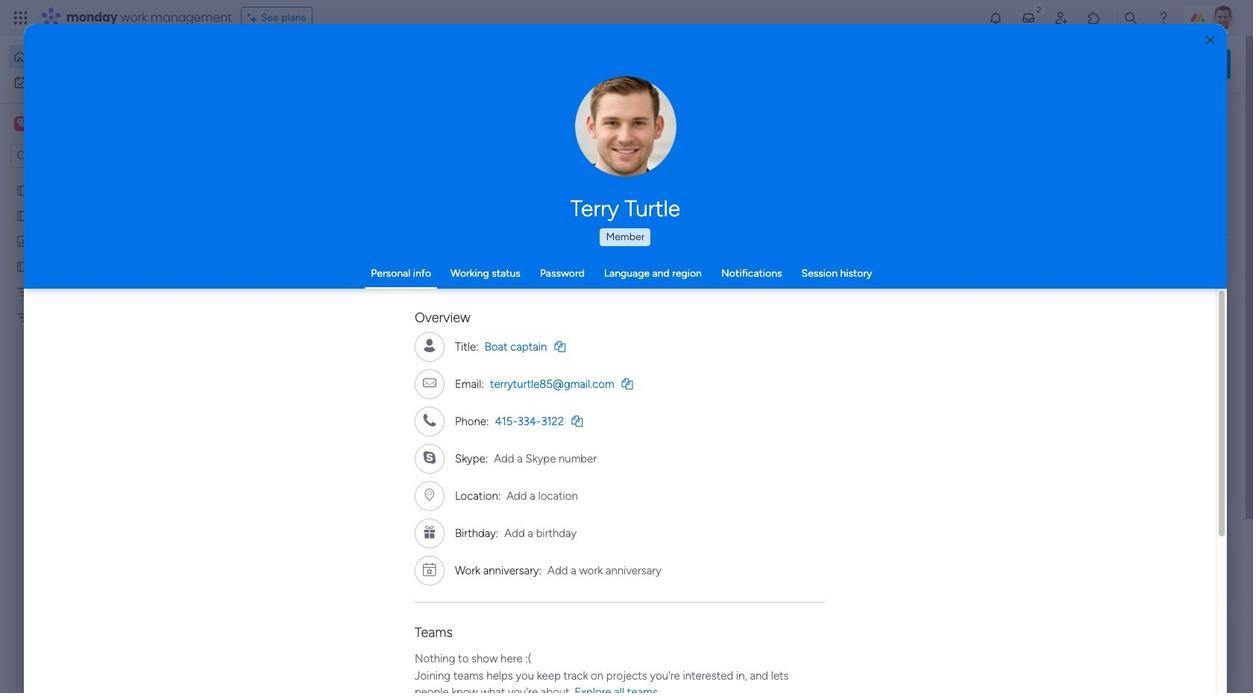 Task type: locate. For each thing, give the bounding box(es) containing it.
remove from favorites image
[[443, 273, 457, 288]]

2 horizontal spatial copied! image
[[622, 378, 633, 389]]

1 horizontal spatial add to favorites image
[[931, 273, 946, 288]]

2 component image from the left
[[737, 296, 751, 309]]

1 vertical spatial option
[[9, 70, 181, 94]]

0 vertical spatial copied! image
[[555, 341, 566, 352]]

add to favorites image
[[931, 273, 946, 288], [443, 456, 457, 471]]

1 component image from the left
[[249, 296, 263, 309]]

component image for public dashboard image
[[737, 296, 751, 309]]

copied! image
[[555, 341, 566, 352], [622, 378, 633, 389], [572, 415, 583, 427]]

option
[[9, 45, 181, 69], [9, 70, 181, 94], [0, 176, 190, 179]]

getting started element
[[1007, 544, 1231, 604]]

add to favorites image
[[687, 273, 702, 288]]

Search in workspace field
[[31, 147, 125, 165]]

2 image
[[1033, 1, 1046, 18]]

1 vertical spatial public board image
[[16, 208, 30, 222]]

0 horizontal spatial copied! image
[[555, 341, 566, 352]]

0 vertical spatial add to favorites image
[[931, 273, 946, 288]]

2 vertical spatial option
[[0, 176, 190, 179]]

public board image
[[16, 259, 30, 273], [249, 272, 266, 289]]

component image
[[493, 296, 507, 309]]

workspace image
[[17, 116, 27, 132]]

0 horizontal spatial add to favorites image
[[443, 456, 457, 471]]

1 horizontal spatial component image
[[737, 296, 751, 309]]

1 horizontal spatial copied! image
[[572, 415, 583, 427]]

0 horizontal spatial component image
[[249, 296, 263, 309]]

list box
[[0, 174, 190, 531]]

terry turtle image
[[1212, 6, 1236, 30]]

1 vertical spatial copied! image
[[622, 378, 633, 389]]

workspace image
[[14, 116, 29, 132]]

public dashboard image
[[737, 272, 754, 289]]

close image
[[1207, 35, 1216, 46]]

public board image
[[16, 183, 30, 197], [16, 208, 30, 222], [493, 272, 510, 289]]

component image
[[249, 296, 263, 309], [737, 296, 751, 309]]

monday marketplace image
[[1087, 10, 1102, 25]]

search everything image
[[1124, 10, 1139, 25]]



Task type: vqa. For each thing, say whether or not it's contained in the screenshot.
Update feed image
yes



Task type: describe. For each thing, give the bounding box(es) containing it.
0 horizontal spatial public board image
[[16, 259, 30, 273]]

quick search results list box
[[231, 140, 972, 520]]

select product image
[[13, 10, 28, 25]]

0 vertical spatial public board image
[[16, 183, 30, 197]]

templates image image
[[1021, 300, 1218, 403]]

dapulse x slim image
[[1209, 108, 1227, 126]]

help center element
[[1007, 616, 1231, 675]]

workspace selection element
[[14, 115, 125, 134]]

notifications image
[[989, 10, 1004, 25]]

1 horizontal spatial public board image
[[249, 272, 266, 289]]

0 vertical spatial option
[[9, 45, 181, 69]]

see plans image
[[248, 10, 261, 26]]

help image
[[1157, 10, 1172, 25]]

2 vertical spatial copied! image
[[572, 415, 583, 427]]

public dashboard image
[[16, 234, 30, 248]]

update feed image
[[1022, 10, 1037, 25]]

1 vertical spatial add to favorites image
[[443, 456, 457, 471]]

component image for the rightmost public board icon
[[249, 296, 263, 309]]

invite members image
[[1054, 10, 1069, 25]]

2 vertical spatial public board image
[[493, 272, 510, 289]]



